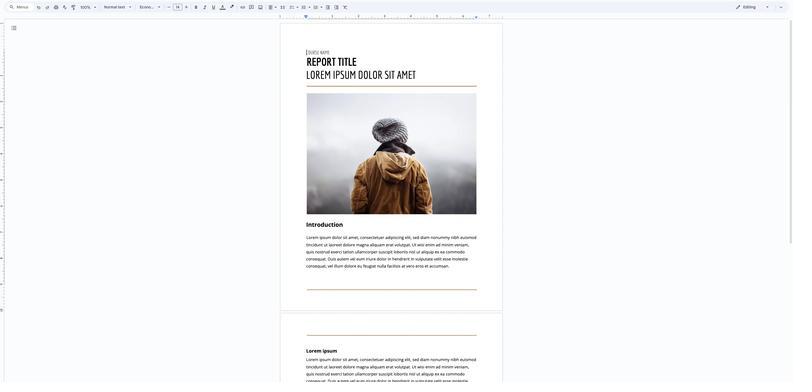 Task type: vqa. For each thing, say whether or not it's contained in the screenshot.
THE STAR checkbox on the top of the page
no



Task type: locate. For each thing, give the bounding box(es) containing it.
styles list. normal text selected. option
[[104, 3, 126, 11]]

editing
[[743, 5, 756, 10]]

bottom margin image
[[0, 283, 4, 311]]

application containing normal text
[[0, 0, 793, 383]]

numbered list menu image
[[319, 4, 323, 5]]

Menus field
[[7, 3, 34, 11]]

economica
[[140, 5, 159, 10]]

text
[[118, 5, 125, 10]]

Zoom field
[[78, 3, 99, 11]]

normal text
[[104, 5, 125, 10]]

Font size text field
[[173, 4, 182, 10]]

application
[[0, 0, 793, 383]]

right margin image
[[475, 15, 502, 19]]

Font size field
[[173, 4, 184, 11]]



Task type: describe. For each thing, give the bounding box(es) containing it.
checklist menu image
[[295, 4, 299, 5]]

text color image
[[220, 3, 226, 10]]

1
[[279, 14, 281, 18]]

line & paragraph spacing image
[[280, 3, 286, 11]]

Zoom text field
[[79, 4, 92, 11]]

top margin image
[[0, 23, 4, 51]]

main toolbar
[[34, 0, 350, 241]]

highlight color image
[[229, 3, 235, 10]]

bulleted list menu image
[[307, 4, 311, 5]]

insert image image
[[257, 3, 264, 11]]

mode and view toolbar
[[732, 2, 785, 13]]

editing button
[[732, 3, 773, 11]]

normal
[[104, 5, 117, 10]]

economica option
[[140, 3, 159, 11]]

left margin image
[[280, 15, 308, 19]]



